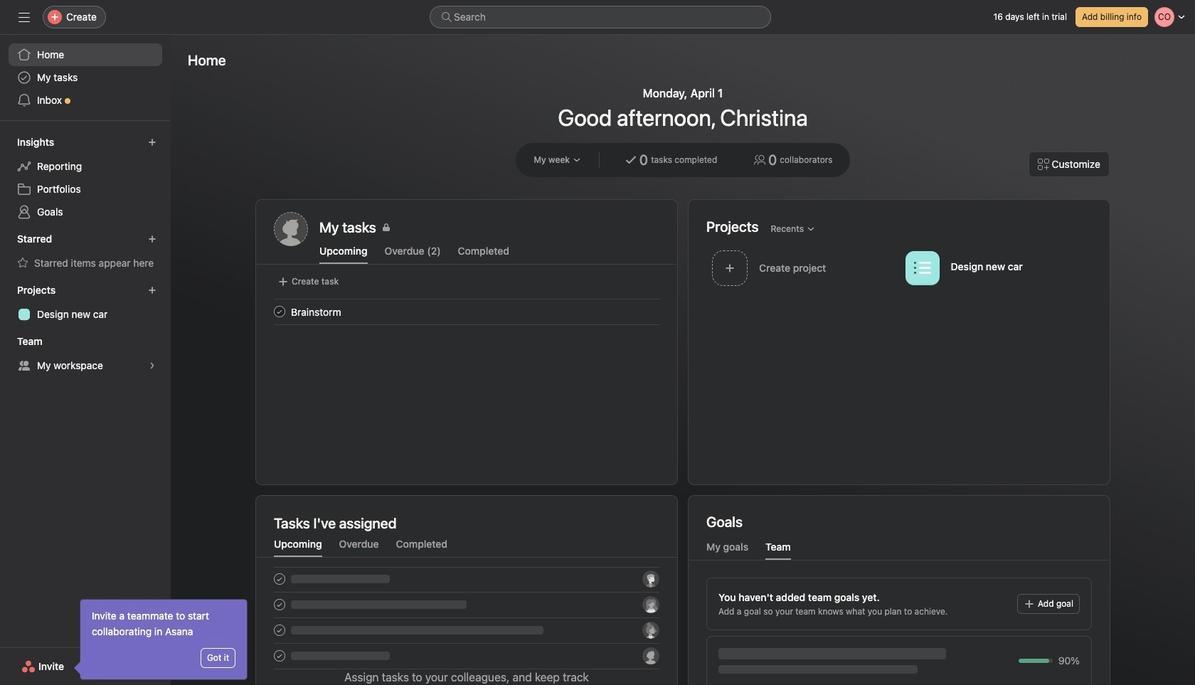 Task type: vqa. For each thing, say whether or not it's contained in the screenshot.
Hide sidebar icon
yes



Task type: locate. For each thing, give the bounding box(es) containing it.
see details, my workspace image
[[148, 362, 157, 370]]

list item
[[707, 246, 900, 290], [257, 299, 678, 325]]

list box
[[430, 6, 772, 28]]

insights element
[[0, 130, 171, 226]]

list image
[[914, 259, 931, 277]]

add items to starred image
[[148, 235, 157, 243]]

Mark complete checkbox
[[271, 303, 288, 320]]

hide sidebar image
[[19, 11, 30, 23]]

0 vertical spatial list item
[[707, 246, 900, 290]]

tooltip
[[76, 600, 247, 680]]

add profile photo image
[[274, 212, 308, 246]]

0 horizontal spatial list item
[[257, 299, 678, 325]]

mark complete image
[[271, 303, 288, 320]]

1 vertical spatial list item
[[257, 299, 678, 325]]

1 horizontal spatial list item
[[707, 246, 900, 290]]



Task type: describe. For each thing, give the bounding box(es) containing it.
global element
[[0, 35, 171, 120]]

projects element
[[0, 278, 171, 329]]

teams element
[[0, 329, 171, 380]]

starred element
[[0, 226, 171, 278]]

new insights image
[[148, 138, 157, 147]]

new project or portfolio image
[[148, 286, 157, 295]]



